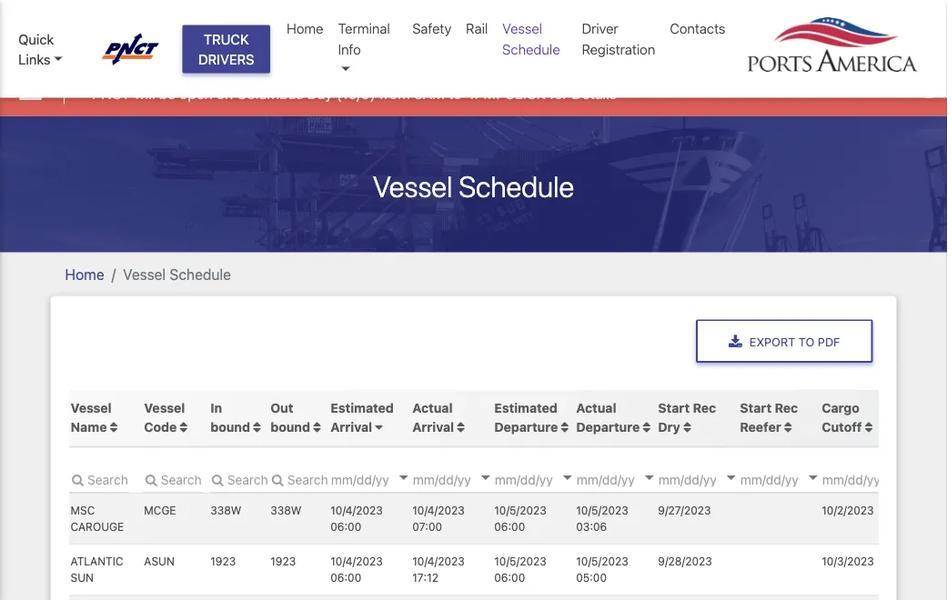 Task type: locate. For each thing, give the bounding box(es) containing it.
1 vertical spatial 10/4/2023 06:00
[[330, 556, 382, 585]]

1 horizontal spatial home link
[[279, 11, 331, 46]]

estimated inside estimated departure
[[494, 401, 557, 416]]

6 mm/dd/yy field from the left
[[738, 466, 847, 493]]

mcge
[[144, 505, 176, 517]]

1 vertical spatial vessel schedule
[[373, 169, 574, 203]]

actual inside actual arrival
[[412, 401, 452, 416]]

1 horizontal spatial 1923
[[270, 556, 296, 568]]

contacts
[[670, 20, 726, 36]]

open calendar image
[[481, 476, 490, 480], [563, 476, 572, 480], [727, 476, 736, 480]]

driver registration
[[582, 20, 655, 57]]

actual right estimated arrival
[[412, 401, 452, 416]]

columbus
[[237, 85, 303, 102]]

to
[[799, 335, 815, 348]]

actual inside actual departure
[[576, 401, 616, 416]]

2 departure from the left
[[576, 420, 640, 435]]

2 10/5/2023 06:00 from the top
[[494, 556, 546, 585]]

on
[[216, 85, 233, 102]]

arrival for estimated arrival
[[330, 420, 372, 435]]

out
[[270, 401, 293, 416]]

1 horizontal spatial bound
[[270, 420, 310, 435]]

arrival
[[330, 420, 372, 435], [412, 420, 454, 435]]

open
[[180, 85, 213, 102]]

10/4/2023 06:00
[[330, 505, 382, 534], [330, 556, 382, 585]]

in bound
[[210, 401, 253, 435]]

bound down in
[[210, 420, 250, 435]]

10/5/2023 06:00 left 05:00
[[494, 556, 546, 585]]

mm/dd/yy field down reefer
[[738, 466, 847, 493]]

mm/dd/yy field
[[329, 466, 438, 493], [411, 466, 520, 493], [492, 466, 602, 493], [574, 466, 684, 493], [656, 466, 765, 493], [738, 466, 847, 493], [820, 466, 929, 493]]

1 horizontal spatial actual
[[576, 401, 616, 416]]

0 vertical spatial 10/5/2023 06:00
[[494, 505, 546, 534]]

0 horizontal spatial departure
[[494, 420, 558, 435]]

mm/dd/yy field up 10/5/2023 03:06
[[574, 466, 684, 493]]

bound inside in bound
[[210, 420, 250, 435]]

mm/dd/yy field for second open calendar icon from right
[[492, 466, 602, 493]]

asun
[[144, 556, 174, 568]]

estimated arrival
[[330, 401, 393, 435]]

pnct will be open on columbus day (10/9) from 6am to 4pm.*click for details* link
[[92, 82, 623, 104]]

cutoff
[[822, 420, 862, 435]]

vessel schedule
[[502, 20, 560, 57], [373, 169, 574, 203], [123, 266, 231, 283]]

0 horizontal spatial home link
[[65, 266, 104, 283]]

2 10/4/2023 06:00 from the top
[[330, 556, 382, 585]]

actual for actual departure
[[576, 401, 616, 416]]

0 horizontal spatial rec
[[693, 401, 716, 416]]

07:00
[[412, 521, 442, 534]]

1 horizontal spatial open calendar image
[[563, 476, 572, 480]]

1 horizontal spatial open calendar image
[[645, 476, 654, 480]]

0 horizontal spatial home
[[65, 266, 104, 283]]

10/5/2023 06:00 for 05:00
[[494, 556, 546, 585]]

estimated left actual departure
[[494, 401, 557, 416]]

0 vertical spatial home link
[[279, 11, 331, 46]]

10/4/2023 06:00 for 17:12
[[330, 556, 382, 585]]

9/27/2023
[[658, 505, 711, 517]]

06:00
[[330, 521, 361, 534], [494, 521, 525, 534], [330, 572, 361, 585], [494, 572, 525, 585]]

departure left dry
[[576, 420, 640, 435]]

actual right estimated departure
[[576, 401, 616, 416]]

10/5/2023
[[494, 505, 546, 517], [576, 505, 628, 517], [494, 556, 546, 568], [576, 556, 628, 568]]

2 338w from the left
[[270, 505, 301, 517]]

export to pdf link
[[696, 320, 873, 363]]

10/5/2023 right 10/4/2023 07:00
[[494, 505, 546, 517]]

3 mm/dd/yy field from the left
[[492, 466, 602, 493]]

338w
[[210, 505, 241, 517], [270, 505, 301, 517]]

pnct
[[92, 85, 130, 102]]

(10/9)
[[336, 85, 376, 102]]

to
[[449, 85, 462, 102]]

0 vertical spatial 10/4/2023 06:00
[[330, 505, 382, 534]]

10/5/2023 up 05:00
[[576, 556, 628, 568]]

0 horizontal spatial start
[[658, 401, 689, 416]]

1 10/5/2023 06:00 from the top
[[494, 505, 546, 534]]

10/3/2023
[[822, 556, 874, 568]]

2 open calendar image from the left
[[645, 476, 654, 480]]

bound inside out bound
[[270, 420, 310, 435]]

4pm.*click
[[466, 85, 546, 102]]

10/5/2023 06:00 left 03:06
[[494, 505, 546, 534]]

estimated right out bound
[[330, 401, 393, 416]]

06:00 left 17:12
[[330, 572, 361, 585]]

0 vertical spatial home
[[287, 20, 324, 36]]

bound down 'out'
[[270, 420, 310, 435]]

mm/dd/yy field for first open calendar icon
[[411, 466, 520, 493]]

1 vertical spatial schedule
[[459, 169, 574, 203]]

start
[[658, 401, 689, 416], [740, 401, 771, 416]]

vessel
[[502, 20, 542, 36], [373, 169, 453, 203], [123, 266, 166, 283], [70, 401, 111, 416], [144, 401, 185, 416]]

10/5/2023 06:00
[[494, 505, 546, 534], [494, 556, 546, 585]]

1 rec from the left
[[693, 401, 716, 416]]

1 horizontal spatial estimated
[[494, 401, 557, 416]]

1 vertical spatial home link
[[65, 266, 104, 283]]

10/4/2023 17:12
[[412, 556, 464, 585]]

home
[[287, 20, 324, 36], [65, 266, 104, 283]]

estimated for arrival
[[330, 401, 393, 416]]

2 vertical spatial schedule
[[170, 266, 231, 283]]

actual for actual arrival
[[412, 401, 452, 416]]

2 bound from the left
[[270, 420, 310, 435]]

0 horizontal spatial open calendar image
[[481, 476, 490, 480]]

sun
[[70, 572, 93, 585]]

truck drivers link
[[182, 25, 270, 73]]

day
[[307, 85, 333, 102]]

atlantic
[[70, 556, 123, 568]]

bound
[[210, 420, 250, 435], [270, 420, 310, 435]]

2 mm/dd/yy field from the left
[[411, 466, 520, 493]]

1923
[[210, 556, 235, 568], [270, 556, 296, 568]]

mm/dd/yy field for first open calendar image from the left
[[329, 466, 438, 493]]

schedule
[[502, 41, 560, 57], [459, 169, 574, 203], [170, 266, 231, 283]]

msc
[[70, 505, 94, 517]]

mm/dd/yy field down estimated departure
[[492, 466, 602, 493]]

2 horizontal spatial open calendar image
[[808, 476, 818, 480]]

17:12
[[412, 572, 438, 585]]

5 mm/dd/yy field from the left
[[656, 466, 765, 493]]

arrival right estimated arrival
[[412, 420, 454, 435]]

0 vertical spatial vessel schedule
[[502, 20, 560, 57]]

10/4/2023 06:00 left 17:12
[[330, 556, 382, 585]]

dry
[[658, 420, 680, 435]]

1 horizontal spatial rec
[[774, 401, 798, 416]]

10/5/2023 05:00
[[576, 556, 628, 585]]

1 horizontal spatial home
[[287, 20, 324, 36]]

06:00 right 10/4/2023 07:00
[[494, 521, 525, 534]]

2 arrival from the left
[[412, 420, 454, 435]]

2 estimated from the left
[[494, 401, 557, 416]]

1 horizontal spatial start
[[740, 401, 771, 416]]

mm/dd/yy field up 10/2/2023
[[820, 466, 929, 493]]

1 10/4/2023 06:00 from the top
[[330, 505, 382, 534]]

1 horizontal spatial 338w
[[270, 505, 301, 517]]

rec left start rec reefer
[[693, 401, 716, 416]]

0 horizontal spatial estimated
[[330, 401, 393, 416]]

1 1923 from the left
[[210, 556, 235, 568]]

vessel schedule link
[[495, 11, 575, 66]]

2 start from the left
[[740, 401, 771, 416]]

1 start from the left
[[658, 401, 689, 416]]

0 horizontal spatial open calendar image
[[399, 476, 408, 480]]

pdf
[[818, 335, 840, 348]]

10/4/2023 left 10/4/2023 07:00
[[330, 505, 382, 517]]

rec
[[693, 401, 716, 416], [774, 401, 798, 416]]

mm/dd/yy field up 9/27/2023
[[656, 466, 765, 493]]

start for reefer
[[740, 401, 771, 416]]

1 vertical spatial 10/5/2023 06:00
[[494, 556, 546, 585]]

0 horizontal spatial 1923
[[210, 556, 235, 568]]

4 mm/dd/yy field from the left
[[574, 466, 684, 493]]

1 actual from the left
[[412, 401, 452, 416]]

2 rec from the left
[[774, 401, 798, 416]]

home link
[[279, 11, 331, 46], [65, 266, 104, 283]]

bound for in
[[210, 420, 250, 435]]

departure left actual departure
[[494, 420, 558, 435]]

10/4/2023 up 17:12
[[412, 556, 464, 568]]

atlantic sun
[[70, 556, 123, 585]]

close image
[[920, 80, 938, 99]]

safety link
[[405, 11, 459, 46]]

departure for actual
[[576, 420, 640, 435]]

arrival right out bound
[[330, 420, 372, 435]]

1 horizontal spatial arrival
[[412, 420, 454, 435]]

bound for out
[[270, 420, 310, 435]]

export to pdf
[[750, 335, 840, 348]]

rec up reefer
[[774, 401, 798, 416]]

1 open calendar image from the left
[[399, 476, 408, 480]]

10/4/2023 06:00 left 07:00
[[330, 505, 382, 534]]

rec inside start rec reefer
[[774, 401, 798, 416]]

actual
[[412, 401, 452, 416], [576, 401, 616, 416]]

1 arrival from the left
[[330, 420, 372, 435]]

10/5/2023 06:00 for 03:06
[[494, 505, 546, 534]]

1 horizontal spatial departure
[[576, 420, 640, 435]]

start inside start rec reefer
[[740, 401, 771, 416]]

start for dry
[[658, 401, 689, 416]]

departure for estimated
[[494, 420, 558, 435]]

mm/dd/yy field up 07:00
[[329, 466, 438, 493]]

1 mm/dd/yy field from the left
[[329, 466, 438, 493]]

0 horizontal spatial 338w
[[210, 505, 241, 517]]

1 estimated from the left
[[330, 401, 393, 416]]

start up dry
[[658, 401, 689, 416]]

start inside the start rec dry
[[658, 401, 689, 416]]

6am
[[414, 85, 445, 102]]

0 horizontal spatial arrival
[[330, 420, 372, 435]]

arrival inside estimated arrival
[[330, 420, 372, 435]]

pnct will be open on columbus day (10/9) from 6am to 4pm.*click for details* alert
[[0, 67, 947, 116]]

10/4/2023
[[330, 505, 382, 517], [412, 505, 464, 517], [330, 556, 382, 568], [412, 556, 464, 568]]

2 actual from the left
[[576, 401, 616, 416]]

start up reefer
[[740, 401, 771, 416]]

rec inside the start rec dry
[[693, 401, 716, 416]]

1 departure from the left
[[494, 420, 558, 435]]

drivers
[[198, 51, 254, 67]]

2 horizontal spatial open calendar image
[[727, 476, 736, 480]]

0 horizontal spatial actual
[[412, 401, 452, 416]]

0 horizontal spatial bound
[[210, 420, 250, 435]]

quick
[[18, 31, 54, 47]]

open calendar image
[[399, 476, 408, 480], [645, 476, 654, 480], [808, 476, 818, 480]]

departure
[[494, 420, 558, 435], [576, 420, 640, 435]]

None field
[[69, 466, 129, 493], [142, 466, 202, 493], [209, 466, 269, 493], [269, 466, 329, 493], [69, 466, 129, 493], [142, 466, 202, 493], [209, 466, 269, 493], [269, 466, 329, 493]]

pnct will be open on columbus day (10/9) from 6am to 4pm.*click for details*
[[92, 85, 623, 102]]

1 bound from the left
[[210, 420, 250, 435]]

mm/dd/yy field up 10/4/2023 07:00
[[411, 466, 520, 493]]



Task type: vqa. For each thing, say whether or not it's contained in the screenshot.


Task type: describe. For each thing, give the bounding box(es) containing it.
10/5/2023 up 03:06
[[576, 505, 628, 517]]

actual arrival
[[412, 401, 454, 435]]

code
[[144, 420, 176, 435]]

arrival for actual arrival
[[412, 420, 454, 435]]

driver
[[582, 20, 619, 36]]

terminal info
[[338, 20, 390, 57]]

truck drivers
[[198, 31, 254, 67]]

actual departure
[[576, 401, 640, 435]]

start rec dry
[[658, 401, 716, 435]]

quick links
[[18, 31, 54, 67]]

start rec reefer
[[740, 401, 798, 435]]

details*
[[572, 85, 623, 102]]

9/28/2023
[[658, 556, 712, 568]]

10/4/2023 left 10/4/2023 17:12
[[330, 556, 382, 568]]

1 338w from the left
[[210, 505, 241, 517]]

2 open calendar image from the left
[[563, 476, 572, 480]]

1 open calendar image from the left
[[481, 476, 490, 480]]

cargo
[[822, 401, 859, 416]]

10/4/2023 07:00
[[412, 505, 464, 534]]

terminal info link
[[331, 11, 405, 87]]

estimated departure
[[494, 401, 558, 435]]

7 mm/dd/yy field from the left
[[820, 466, 929, 493]]

mm/dd/yy field for second open calendar image from left
[[574, 466, 684, 493]]

1 vertical spatial home
[[65, 266, 104, 283]]

carouge
[[70, 521, 123, 534]]

terminal
[[338, 20, 390, 36]]

quick links link
[[18, 28, 85, 69]]

2 1923 from the left
[[270, 556, 296, 568]]

reefer
[[740, 420, 781, 435]]

info
[[338, 41, 361, 57]]

10/5/2023 right 10/4/2023 17:12
[[494, 556, 546, 568]]

10/2/2023
[[822, 505, 874, 517]]

2 vertical spatial vessel schedule
[[123, 266, 231, 283]]

03:06
[[576, 521, 607, 534]]

vessel name
[[70, 401, 111, 435]]

rail
[[466, 20, 488, 36]]

3 open calendar image from the left
[[727, 476, 736, 480]]

contacts link
[[663, 11, 733, 46]]

10/4/2023 06:00 for 07:00
[[330, 505, 382, 534]]

vessel code
[[144, 401, 185, 435]]

estimated for departure
[[494, 401, 557, 416]]

05:00
[[576, 572, 606, 585]]

out bound
[[270, 401, 313, 435]]

mm/dd/yy field for 1st open calendar image from right
[[738, 466, 847, 493]]

3 open calendar image from the left
[[808, 476, 818, 480]]

06:00 left 07:00
[[330, 521, 361, 534]]

links
[[18, 51, 51, 67]]

10/4/2023 up 07:00
[[412, 505, 464, 517]]

safety
[[412, 20, 452, 36]]

from
[[379, 85, 410, 102]]

0 vertical spatial schedule
[[502, 41, 560, 57]]

download image
[[729, 335, 742, 349]]

10/5/2023 03:06
[[576, 505, 628, 534]]

rec for start rec dry
[[693, 401, 716, 416]]

msc carouge
[[70, 505, 123, 534]]

cargo cutoff
[[822, 401, 862, 435]]

for
[[550, 85, 568, 102]]

vessel schedule inside vessel schedule link
[[502, 20, 560, 57]]

will
[[134, 85, 155, 102]]

name
[[70, 420, 106, 435]]

be
[[159, 85, 176, 102]]

rec for start rec reefer
[[774, 401, 798, 416]]

rail link
[[459, 11, 495, 46]]

driver registration link
[[575, 11, 663, 66]]

truck
[[204, 31, 249, 47]]

06:00 right 10/4/2023 17:12
[[494, 572, 525, 585]]

registration
[[582, 41, 655, 57]]

export
[[750, 335, 796, 348]]

in
[[210, 401, 222, 416]]

mm/dd/yy field for 1st open calendar icon from right
[[656, 466, 765, 493]]



